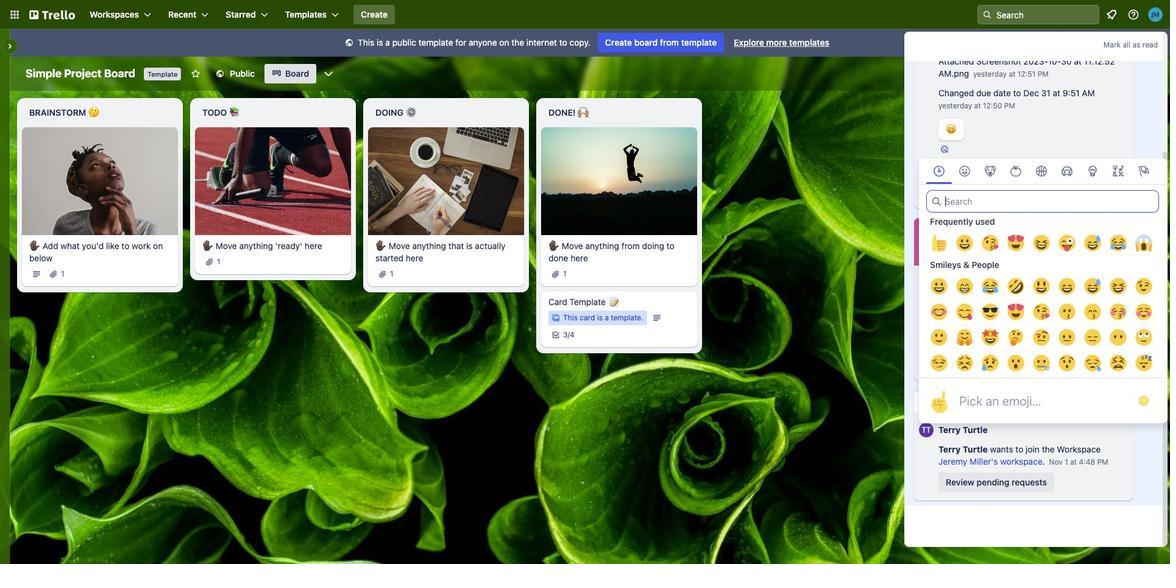 Task type: locate. For each thing, give the bounding box(es) containing it.
is left public
[[377, 37, 383, 48]]

0 horizontal spatial create
[[361, 9, 388, 20]]

0 horizontal spatial from
[[622, 241, 640, 251]]

at left 9:54
[[1021, 192, 1028, 201]]

pm down date
[[1005, 101, 1016, 110]]

copy.
[[570, 37, 591, 48]]

template left the for at top
[[419, 37, 453, 48]]

0 horizontal spatial pm
[[1005, 101, 1016, 110]]

workspace down join
[[1001, 457, 1043, 467]]

here right 'ready'
[[305, 241, 322, 251]]

terry turtle button up you
[[939, 171, 988, 182]]

2 ✋🏿 from the left
[[202, 241, 213, 251]]

0 horizontal spatial move
[[216, 241, 237, 251]]

✋🏿 for ✋🏿 add what you'd like to work on below
[[29, 241, 40, 251]]

jeremy miller's workspace
[[938, 397, 1042, 407]]

0 vertical spatial workspace
[[1000, 397, 1042, 407]]

1 terry turtle from the top
[[939, 171, 988, 182]]

0 vertical spatial is
[[377, 37, 383, 48]]

from inside ✋🏿 move anything from doing to done here
[[622, 241, 640, 251]]

move inside the ✋🏿 move anything that is actually started here
[[389, 241, 410, 251]]

at inside yesterday at 9:46 am
[[1094, 352, 1101, 362]]

miller's inside terry turtle wants to join the workspace jeremy miller's workspace . nov 1 at 4:48 pm
[[970, 457, 999, 467]]

1 move from the left
[[216, 241, 237, 251]]

2 horizontal spatial pm
[[1098, 458, 1109, 467]]

1 vertical spatial is
[[467, 241, 473, 251]]

this left card
[[563, 313, 578, 322]]

the
[[512, 37, 525, 48], [946, 314, 959, 324], [1043, 445, 1055, 455]]

primary element
[[0, 0, 1171, 29]]

terry up the added
[[939, 171, 961, 182]]

✋🏿
[[29, 241, 40, 251], [202, 241, 213, 251], [376, 241, 387, 251], [549, 241, 560, 251]]

yesterday right you
[[985, 192, 1019, 201]]

a right have on the right of the page
[[999, 351, 1004, 362]]

add
[[43, 241, 58, 251]]

yesterday down changed
[[939, 101, 973, 110]]

1 anything from the left
[[239, 241, 273, 251]]

anything
[[239, 241, 273, 251], [413, 241, 446, 251], [586, 241, 620, 251]]

⚙️
[[406, 107, 417, 118]]

0 vertical spatial on
[[500, 37, 510, 48]]

1 down what
[[61, 269, 64, 278]]

am inside terry turtle yesterday at 9:49 am
[[1055, 279, 1067, 288]]

1 vertical spatial template
[[570, 297, 606, 307]]

✋🏿 inside ✋🏿 move anything from doing to done here
[[549, 241, 560, 251]]

turtle
[[963, 171, 988, 182], [963, 277, 988, 288], [963, 425, 988, 435], [963, 445, 988, 455]]

todo
[[202, 107, 227, 118]]

from right board
[[660, 37, 679, 48]]

✋🏿 for ✋🏿 move anything that is actually started here
[[376, 241, 387, 251]]

1
[[217, 257, 221, 266], [61, 269, 64, 278], [390, 269, 394, 278], [563, 269, 567, 278], [1066, 458, 1069, 467]]

at right the 30
[[1075, 56, 1082, 66]]

create
[[361, 9, 388, 20], [606, 37, 632, 48], [927, 230, 953, 240]]

0 vertical spatial terry turtle (terryturtle) image
[[920, 168, 934, 186]]

am down attached have a good day.gif
[[939, 365, 950, 374]]

4 terry from the top
[[939, 445, 961, 455]]

yesterday inside terry turtle yesterday at 9:49 am
[[993, 279, 1026, 288]]

✋🏿 inside ✋🏿 add what you'd like to work on below
[[29, 241, 40, 251]]

due
[[977, 88, 992, 98]]

doing
[[376, 107, 404, 118]]

0 horizontal spatial on
[[153, 241, 163, 251]]

2 move from the left
[[389, 241, 410, 251]]

1 horizontal spatial this
[[563, 313, 578, 322]]

1 vertical spatial that
[[1037, 302, 1053, 312]]

1 horizontal spatial template
[[570, 297, 606, 307]]

0 horizontal spatial a
[[386, 37, 390, 48]]

added you yesterday at 9:54 am
[[939, 191, 1059, 201]]

attached up 'am.png'
[[939, 56, 977, 66]]

2 template from the left
[[682, 37, 717, 48]]

2 horizontal spatial anything
[[586, 241, 620, 251]]

2 horizontal spatial a
[[999, 351, 1004, 362]]

10-
[[1049, 56, 1062, 66]]

1 vertical spatial terry turtle
[[939, 425, 988, 435]]

a left public
[[386, 37, 390, 48]]

1 horizontal spatial anything
[[413, 241, 446, 251]]

1 vertical spatial miller's
[[970, 457, 999, 467]]

yesterday right day.gif
[[1059, 352, 1092, 362]]

from left doing
[[622, 241, 640, 251]]

terry turtle down pick
[[939, 425, 988, 435]]

1 horizontal spatial is
[[467, 241, 473, 251]]

0 vertical spatial this
[[358, 37, 375, 48]]

yesterday at 9:46 am
[[939, 352, 1119, 374]]

on for work
[[153, 241, 163, 251]]

here right started
[[406, 253, 424, 263]]

terry turtle button
[[915, 160, 1134, 189], [939, 171, 988, 182], [939, 277, 988, 288], [915, 413, 1134, 443], [939, 425, 988, 435]]

1 vertical spatial from
[[622, 241, 640, 251]]

TODO 📚 text field
[[195, 103, 351, 123]]

here right done
[[571, 253, 588, 263]]

terry up review at the bottom of the page
[[939, 445, 961, 455]]

am.png
[[939, 68, 970, 79]]

1 horizontal spatial on
[[500, 37, 510, 48]]

3 move from the left
[[562, 241, 583, 251]]

2 terry turtle from the top
[[939, 425, 988, 435]]

4 turtle from the top
[[963, 445, 988, 455]]

1 turtle from the top
[[963, 171, 988, 182]]

yesterday inside the changed due date to dec 31 at 9:51 am yesterday at 12:50 pm
[[939, 101, 973, 110]]

sm image
[[343, 37, 356, 49]]

yesterday down screenshot
[[974, 70, 1007, 79]]

to right doing
[[667, 241, 675, 251]]

an right pick
[[986, 394, 1000, 409]]

this
[[358, 37, 375, 48], [563, 313, 578, 322]]

Search field
[[993, 5, 1100, 24]]

beyond imagination : social media
[[921, 252, 1038, 261]]

this right sm icon
[[358, 37, 375, 48]]

turtle down pick
[[963, 425, 988, 435]]

1 vertical spatial terry turtle (terryturtle) image
[[920, 274, 934, 292]]

surely
[[1070, 302, 1094, 312]]

4 ✋🏿 from the left
[[549, 241, 560, 251]]

that left will
[[1037, 302, 1053, 312]]

workspace down yesterday at 9:46 am
[[1000, 397, 1042, 407]]

added
[[939, 191, 965, 201]]

0 vertical spatial a
[[386, 37, 390, 48]]

1 horizontal spatial template
[[682, 37, 717, 48]]

0 vertical spatial miller's
[[969, 397, 997, 407]]

1 horizontal spatial the
[[946, 314, 959, 324]]

board
[[635, 37, 658, 48]]

0 vertical spatial attached
[[939, 56, 977, 66]]

1 vertical spatial on
[[153, 241, 163, 251]]

0 vertical spatial that
[[449, 241, 464, 251]]

done
[[549, 253, 569, 263]]

0 vertical spatial pm
[[1038, 70, 1049, 79]]

9:51
[[1063, 88, 1080, 98]]

on right work
[[153, 241, 163, 251]]

pm down 2023-
[[1038, 70, 1049, 79]]

you
[[967, 191, 981, 201]]

DOING ⚙️ text field
[[368, 103, 524, 123]]

all
[[1124, 40, 1131, 49]]

0 vertical spatial create
[[361, 9, 388, 20]]

0 horizontal spatial board
[[104, 67, 135, 80]]

🤔
[[88, 107, 99, 118]]

0 horizontal spatial this
[[358, 37, 375, 48]]

am right the 9:49
[[1055, 279, 1067, 288]]

2 horizontal spatial the
[[1043, 445, 1055, 455]]

0 horizontal spatial template
[[148, 70, 178, 78]]

back to home image
[[29, 5, 75, 24]]

move for ✋🏿 move anything 'ready' here
[[216, 241, 237, 251]]

project
[[64, 67, 102, 80]]

2 anything from the left
[[413, 241, 446, 251]]

create board from template link
[[598, 33, 725, 52]]

have
[[977, 351, 997, 362]]

an up "vote!"
[[999, 302, 1008, 312]]

at left the 9:49
[[1028, 279, 1035, 288]]

move inside ✋🏿 move anything from doing to done here
[[562, 241, 583, 251]]

here inside ✋🏿 move anything from doing to done here
[[571, 253, 588, 263]]

create inside button
[[361, 9, 388, 20]]

the down i
[[946, 314, 959, 324]]

3 anything from the left
[[586, 241, 620, 251]]

this for this card is a template.
[[563, 313, 578, 322]]

like
[[106, 241, 119, 251]]

1 horizontal spatial a
[[605, 313, 609, 322]]

template left star or unstar board image
[[148, 70, 178, 78]]

board link
[[265, 64, 317, 84]]

started
[[376, 253, 404, 263]]

yesterday down social
[[993, 279, 1026, 288]]

miller's down wants on the right
[[970, 457, 999, 467]]

2 attached from the top
[[939, 351, 975, 362]]

at
[[1075, 56, 1082, 66], [1010, 70, 1016, 79], [1053, 88, 1061, 98], [975, 101, 982, 110], [1021, 192, 1028, 201], [1028, 279, 1035, 288], [1094, 352, 1101, 362], [1071, 458, 1078, 467]]

at left '4:48'
[[1071, 458, 1078, 467]]

1 attached from the top
[[939, 56, 977, 66]]

1 for ✋🏿 move anything 'ready' here
[[217, 257, 221, 266]]

1 horizontal spatial board
[[285, 68, 309, 79]]

am inside the changed due date to dec 31 at 9:51 am yesterday at 12:50 pm
[[1083, 88, 1096, 98]]

1 horizontal spatial that
[[1037, 302, 1053, 312]]

1 vertical spatial pm
[[1005, 101, 1016, 110]]

1 vertical spatial a
[[605, 313, 609, 322]]

at left 12:51
[[1010, 70, 1016, 79]]

to left join
[[1016, 445, 1024, 455]]

an inside i have added an image that will surely attract the youth vote!
[[999, 302, 1008, 312]]

mark all as read
[[1104, 40, 1159, 49]]

miller's left emoji…
[[969, 397, 997, 407]]

3 ✋🏿 from the left
[[376, 241, 387, 251]]

1 ✋🏿 from the left
[[29, 241, 40, 251]]

to left dec
[[1014, 88, 1022, 98]]

board left customize views icon
[[285, 68, 309, 79]]

terry inside terry turtle wants to join the workspace jeremy miller's workspace . nov 1 at 4:48 pm
[[939, 445, 961, 455]]

am right 9:54
[[1048, 192, 1059, 201]]

terry up i
[[939, 277, 961, 288]]

1 vertical spatial jeremy
[[939, 457, 968, 467]]

2 vertical spatial a
[[999, 351, 1004, 362]]

DONE! 🙌🏽 text field
[[542, 103, 698, 123]]

terry turtle for third terry turtle (terryturtle) icon from the bottom of the page
[[939, 171, 988, 182]]

the left internet
[[512, 37, 525, 48]]

wants
[[991, 445, 1014, 455]]

star or unstar board image
[[191, 69, 201, 79]]

2 terry from the top
[[939, 277, 961, 288]]

turtle up added on the right bottom
[[963, 277, 988, 288]]

✋🏿 move anything that is actually started here
[[376, 241, 506, 263]]

31
[[1042, 88, 1051, 98]]

on inside ✋🏿 add what you'd like to work on below
[[153, 241, 163, 251]]

that left actually
[[449, 241, 464, 251]]

to inside the changed due date to dec 31 at 9:51 am yesterday at 12:50 pm
[[1014, 88, 1022, 98]]

terry turtle wants to join the workspace jeremy miller's workspace . nov 1 at 4:48 pm
[[939, 445, 1109, 467]]

yesterday inside yesterday at 9:46 am
[[1059, 352, 1092, 362]]

1 horizontal spatial pm
[[1038, 70, 1049, 79]]

2 vertical spatial create
[[927, 230, 953, 240]]

pm inside terry turtle wants to join the workspace jeremy miller's workspace . nov 1 at 4:48 pm
[[1098, 458, 1109, 467]]

starred button
[[218, 5, 275, 24]]

1 horizontal spatial here
[[406, 253, 424, 263]]

0 vertical spatial terry turtle
[[939, 171, 988, 182]]

is right card
[[597, 313, 603, 322]]

1 vertical spatial this
[[563, 313, 578, 322]]

board right project
[[104, 67, 135, 80]]

on right "anyone" on the left top of the page
[[500, 37, 510, 48]]

0 horizontal spatial here
[[305, 241, 322, 251]]

that
[[449, 241, 464, 251], [1037, 302, 1053, 312]]

1 terry turtle (terryturtle) image from the top
[[920, 168, 934, 186]]

2 vertical spatial pm
[[1098, 458, 1109, 467]]

turtle up jeremy miller's workspace 'link'
[[963, 445, 988, 455]]

2 horizontal spatial create
[[927, 230, 953, 240]]

todo 📚
[[202, 107, 240, 118]]

1 vertical spatial attached
[[939, 351, 975, 362]]

search image
[[983, 10, 993, 20]]

0 horizontal spatial that
[[449, 241, 464, 251]]

3 / 4
[[563, 330, 575, 339]]

1 horizontal spatial from
[[660, 37, 679, 48]]

is
[[377, 37, 383, 48], [467, 241, 473, 251], [597, 313, 603, 322]]

2 vertical spatial the
[[1043, 445, 1055, 455]]

1 right nov
[[1066, 458, 1069, 467]]

anything inside ✋🏿 move anything from doing to done here
[[586, 241, 620, 251]]

at inside terry turtle wants to join the workspace jeremy miller's workspace . nov 1 at 4:48 pm
[[1071, 458, 1078, 467]]

2 vertical spatial is
[[597, 313, 603, 322]]

terry turtle button up have on the bottom right of the page
[[939, 277, 988, 288]]

1 horizontal spatial create
[[606, 37, 632, 48]]

ruby anderson button
[[915, 25, 1134, 54], [939, 37, 1003, 47]]

2 horizontal spatial move
[[562, 241, 583, 251]]

terry turtle up you
[[939, 171, 988, 182]]

terry turtle
[[939, 171, 988, 182], [939, 425, 988, 435]]

move for ✋🏿 move anything that is actually started here
[[389, 241, 410, 251]]

3 terry turtle (terryturtle) image from the top
[[920, 421, 934, 440]]

yesterday
[[974, 70, 1007, 79], [939, 101, 973, 110], [985, 192, 1019, 201], [993, 279, 1026, 288], [1059, 352, 1092, 362]]

3 turtle from the top
[[963, 425, 988, 435]]

terry turtle (terryturtle) image
[[920, 168, 934, 186], [920, 274, 934, 292], [920, 421, 934, 440]]

create button
[[354, 5, 395, 24]]

templates button
[[278, 5, 346, 24]]

2 horizontal spatial is
[[597, 313, 603, 322]]

attached left have on the right of the page
[[939, 351, 975, 362]]

here inside the ✋🏿 move anything that is actually started here
[[406, 253, 424, 263]]

pm
[[1038, 70, 1049, 79], [1005, 101, 1016, 110], [1098, 458, 1109, 467]]

pm right '4:48'
[[1098, 458, 1109, 467]]

on
[[500, 37, 510, 48], [153, 241, 163, 251]]

anything for from
[[586, 241, 620, 251]]

0 horizontal spatial template
[[419, 37, 453, 48]]

terry
[[939, 171, 961, 182], [939, 277, 961, 288], [939, 425, 961, 435], [939, 445, 961, 455]]

0 horizontal spatial anything
[[239, 241, 273, 251]]

template up card
[[570, 297, 606, 307]]

anything inside the ✋🏿 move anything that is actually started here
[[413, 241, 446, 251]]

at left 9:46
[[1094, 352, 1101, 362]]

📚
[[229, 107, 240, 118]]

0 vertical spatial an
[[999, 302, 1008, 312]]

template
[[419, 37, 453, 48], [682, 37, 717, 48]]

join
[[1026, 445, 1040, 455]]

9:46
[[1103, 352, 1119, 362]]

attached for attached
[[939, 56, 977, 66]]

1 vertical spatial create
[[606, 37, 632, 48]]

template.
[[611, 313, 644, 322]]

customize views image
[[323, 68, 335, 80]]

am
[[1083, 88, 1096, 98], [1048, 192, 1059, 201], [1055, 279, 1067, 288], [939, 365, 950, 374]]

to left copy.
[[560, 37, 568, 48]]

is inside the ✋🏿 move anything that is actually started here
[[467, 241, 473, 251]]

terry turtle button up join
[[915, 413, 1134, 443]]

at down due
[[975, 101, 982, 110]]

1 down ✋🏿 move anything 'ready' here
[[217, 257, 221, 266]]

anyone
[[469, 37, 497, 48]]

:
[[992, 252, 994, 261]]

1 horizontal spatial move
[[389, 241, 410, 251]]

0 notifications image
[[1105, 7, 1120, 22]]

a for attached
[[999, 351, 1004, 362]]

a down 📝
[[605, 313, 609, 322]]

you'd
[[82, 241, 104, 251]]

terry down pick
[[939, 425, 961, 435]]

attract
[[1096, 302, 1122, 312]]

trello inspiration (inspiringtaco) image
[[1124, 65, 1141, 82]]

terry turtle button up 9:54
[[915, 160, 1134, 189]]

0 vertical spatial the
[[512, 37, 525, 48]]

✋🏿 inside the ✋🏿 move anything that is actually started here
[[376, 241, 387, 251]]

1 vertical spatial the
[[946, 314, 959, 324]]

1 down started
[[390, 269, 394, 278]]

0 vertical spatial jeremy
[[938, 397, 967, 407]]

dec
[[1024, 88, 1040, 98]]

a for this
[[386, 37, 390, 48]]

will
[[1055, 302, 1068, 312]]

2 vertical spatial terry turtle (terryturtle) image
[[920, 421, 934, 440]]

0 horizontal spatial the
[[512, 37, 525, 48]]

1 down done
[[563, 269, 567, 278]]

1 vertical spatial workspace
[[1001, 457, 1043, 467]]

✋🏿 move anything 'ready' here link
[[202, 240, 344, 252]]

public button
[[208, 64, 262, 84]]

the up .
[[1043, 445, 1055, 455]]

public
[[230, 68, 255, 79]]

2 horizontal spatial here
[[571, 253, 588, 263]]

here for ✋🏿 move anything from doing to done here
[[571, 253, 588, 263]]

turtle up you
[[963, 171, 988, 182]]

turtle inside terry turtle wants to join the workspace jeremy miller's workspace . nov 1 at 4:48 pm
[[963, 445, 988, 455]]

to right like
[[122, 241, 130, 251]]

requests
[[1012, 477, 1048, 488]]

am right 9:51
[[1083, 88, 1096, 98]]

ruby anderson button up 2023-
[[915, 25, 1134, 54]]

template left explore
[[682, 37, 717, 48]]

create for create
[[361, 9, 388, 20]]

is left actually
[[467, 241, 473, 251]]



Task type: vqa. For each thing, say whether or not it's contained in the screenshot.
Editor "toolbar"
no



Task type: describe. For each thing, give the bounding box(es) containing it.
that inside the ✋🏿 move anything that is actually started here
[[449, 241, 464, 251]]

have
[[951, 302, 970, 312]]

workspace inside terry turtle wants to join the workspace jeremy miller's workspace . nov 1 at 4:48 pm
[[1001, 457, 1043, 467]]

image
[[1011, 302, 1035, 312]]

the inside i have added an image that will surely attract the youth vote!
[[946, 314, 959, 324]]

12:51
[[1018, 70, 1036, 79]]

explore more templates
[[734, 37, 830, 48]]

2023-
[[1024, 56, 1049, 66]]

youth
[[961, 314, 984, 324]]

starred
[[226, 9, 256, 20]]

filters button
[[1052, 64, 1099, 84]]

filters
[[1070, 68, 1095, 79]]

mark all as read button
[[1104, 39, 1159, 51]]

terry turtle yesterday at 9:49 am
[[939, 277, 1067, 288]]

am inside 'added you yesterday at 9:54 am'
[[1048, 192, 1059, 201]]

template inside card template 📝 link
[[570, 297, 606, 307]]

ruby
[[939, 37, 961, 47]]

jeremy miller's workspace link
[[939, 457, 1043, 467]]

at inside terry turtle yesterday at 9:49 am
[[1028, 279, 1035, 288]]

attached for attached have a good day.gif
[[939, 351, 975, 362]]

1 vertical spatial an
[[986, 394, 1000, 409]]

✋🏿 for ✋🏿 move anything from doing to done here
[[549, 241, 560, 251]]

✋🏿 add what you'd like to work on below
[[29, 241, 163, 263]]

anderson
[[963, 37, 1003, 47]]

create for create board from template
[[606, 37, 632, 48]]

2 turtle from the top
[[963, 277, 988, 288]]

board inside text field
[[104, 67, 135, 80]]

below
[[29, 253, 53, 263]]

jeremy miller (jeremymiller198) image
[[1149, 7, 1164, 22]]

🙌🏽
[[578, 107, 589, 118]]

simple
[[26, 67, 62, 80]]

1 terry from the top
[[939, 171, 961, 182]]

pick
[[960, 394, 983, 409]]

work
[[132, 241, 151, 251]]

card
[[580, 313, 595, 322]]

Board name text field
[[20, 64, 141, 84]]

grinning image
[[946, 124, 957, 135]]

workspaces
[[90, 9, 139, 20]]

brainstorm
[[29, 107, 86, 118]]

card template 📝
[[549, 297, 619, 307]]

here for ✋🏿 move anything that is actually started here
[[406, 253, 424, 263]]

screenshot 2023-10-30 at 11.12.52 am.png
[[939, 56, 1116, 79]]

explore more templates link
[[727, 33, 837, 52]]

for
[[456, 37, 467, 48]]

Search search field
[[927, 190, 1160, 213]]

ruby anderson button down search image
[[939, 37, 1003, 47]]

the inside terry turtle wants to join the workspace jeremy miller's workspace . nov 1 at 4:48 pm
[[1043, 445, 1055, 455]]

9:54
[[1030, 192, 1046, 201]]

card template 📝 link
[[549, 296, 690, 308]]

pending
[[977, 477, 1010, 488]]

as
[[1133, 40, 1141, 49]]

doing ⚙️
[[376, 107, 417, 118]]

anything for that
[[413, 241, 446, 251]]

✋🏿 for ✋🏿 move anything 'ready' here
[[202, 241, 213, 251]]

jeremy inside terry turtle wants to join the workspace jeremy miller's workspace . nov 1 at 4:48 pm
[[939, 457, 968, 467]]

ruby anderson (rubyanderson7) image
[[920, 33, 934, 51]]

pick an emoji…
[[960, 394, 1042, 409]]

12:50
[[984, 101, 1003, 110]]

create for create instagram
[[927, 230, 953, 240]]

done! 🙌🏽
[[549, 107, 589, 118]]

public
[[393, 37, 417, 48]]

to inside terry turtle wants to join the workspace jeremy miller's workspace . nov 1 at 4:48 pm
[[1016, 445, 1024, 455]]

on for anyone
[[500, 37, 510, 48]]

internet
[[527, 37, 557, 48]]

to inside ✋🏿 add what you'd like to work on below
[[122, 241, 130, 251]]

✋🏿 move anything from doing to done here
[[549, 241, 675, 263]]

✋🏿 move anything 'ready' here
[[202, 241, 322, 251]]

explore
[[734, 37, 765, 48]]

move for ✋🏿 move anything from doing to done here
[[562, 241, 583, 251]]

11.12.52
[[1085, 56, 1116, 66]]

at inside 'screenshot 2023-10-30 at 11.12.52 am.png'
[[1075, 56, 1082, 66]]

changed due date to dec 31 at 9:51 am yesterday at 12:50 pm
[[939, 88, 1096, 110]]

4
[[570, 330, 575, 339]]

3 terry from the top
[[939, 425, 961, 435]]

brainstorm 🤔
[[29, 107, 99, 118]]

i have added an image that will surely attract the youth vote! link
[[939, 296, 1129, 331]]

that inside i have added an image that will surely attract the youth vote!
[[1037, 302, 1053, 312]]

instagram
[[955, 230, 995, 240]]

✋🏿 move anything from doing to done here link
[[549, 240, 690, 264]]

day.gif
[[1029, 351, 1055, 362]]

terry turtle for 1st terry turtle (terryturtle) icon from the bottom
[[939, 425, 988, 435]]

yesterday at 12:51 pm
[[974, 70, 1049, 79]]

.
[[1043, 457, 1046, 467]]

beyond
[[921, 252, 948, 261]]

simple project board
[[26, 67, 135, 80]]

1 for ✋🏿 move anything that is actually started here
[[390, 269, 394, 278]]

📝
[[608, 297, 619, 307]]

screenshot
[[977, 56, 1022, 66]]

terry turtle button down pick
[[939, 425, 988, 435]]

workspace
[[1058, 445, 1102, 455]]

open information menu image
[[1128, 9, 1140, 21]]

social
[[996, 252, 1016, 261]]

anything for 'ready'
[[239, 241, 273, 251]]

workspaces button
[[82, 5, 159, 24]]

am inside yesterday at 9:46 am
[[939, 365, 950, 374]]

vote!
[[986, 314, 1006, 324]]

read
[[1143, 40, 1159, 49]]

1 for ✋🏿 move anything from doing to done here
[[563, 269, 567, 278]]

recent button
[[161, 5, 216, 24]]

pm inside the changed due date to dec 31 at 9:51 am yesterday at 12:50 pm
[[1005, 101, 1016, 110]]

at inside 'added you yesterday at 9:54 am'
[[1021, 192, 1028, 201]]

templates
[[790, 37, 830, 48]]

9:49
[[1037, 279, 1053, 288]]

0 horizontal spatial is
[[377, 37, 383, 48]]

0 vertical spatial template
[[148, 70, 178, 78]]

✋🏿 move anything that is actually started here link
[[376, 240, 517, 264]]

create instagram
[[927, 230, 995, 240]]

this is a public template for anyone on the internet to copy.
[[358, 37, 591, 48]]

this for this is a public template for anyone on the internet to copy.
[[358, 37, 375, 48]]

2 terry turtle (terryturtle) image from the top
[[920, 274, 934, 292]]

what
[[61, 241, 80, 251]]

create board from template
[[606, 37, 717, 48]]

media
[[1018, 252, 1038, 261]]

BRAINSTORM 🤔 text field
[[22, 103, 178, 123]]

3
[[563, 330, 568, 339]]

at right 31
[[1053, 88, 1061, 98]]

added
[[972, 302, 997, 312]]

this card is a template.
[[563, 313, 644, 322]]

recent
[[168, 9, 197, 20]]

attached have a good day.gif
[[939, 351, 1055, 362]]

i have added an image that will surely attract the youth vote!
[[946, 302, 1122, 324]]

✋🏿 add what you'd like to work on below link
[[29, 240, 171, 264]]

0 vertical spatial from
[[660, 37, 679, 48]]

actually
[[475, 241, 506, 251]]

dmugisha (dmugisha) image
[[1108, 65, 1125, 82]]

yesterday inside 'added you yesterday at 9:54 am'
[[985, 192, 1019, 201]]

to inside ✋🏿 move anything from doing to done here
[[667, 241, 675, 251]]

1 inside terry turtle wants to join the workspace jeremy miller's workspace . nov 1 at 4:48 pm
[[1066, 458, 1069, 467]]

1 template from the left
[[419, 37, 453, 48]]



